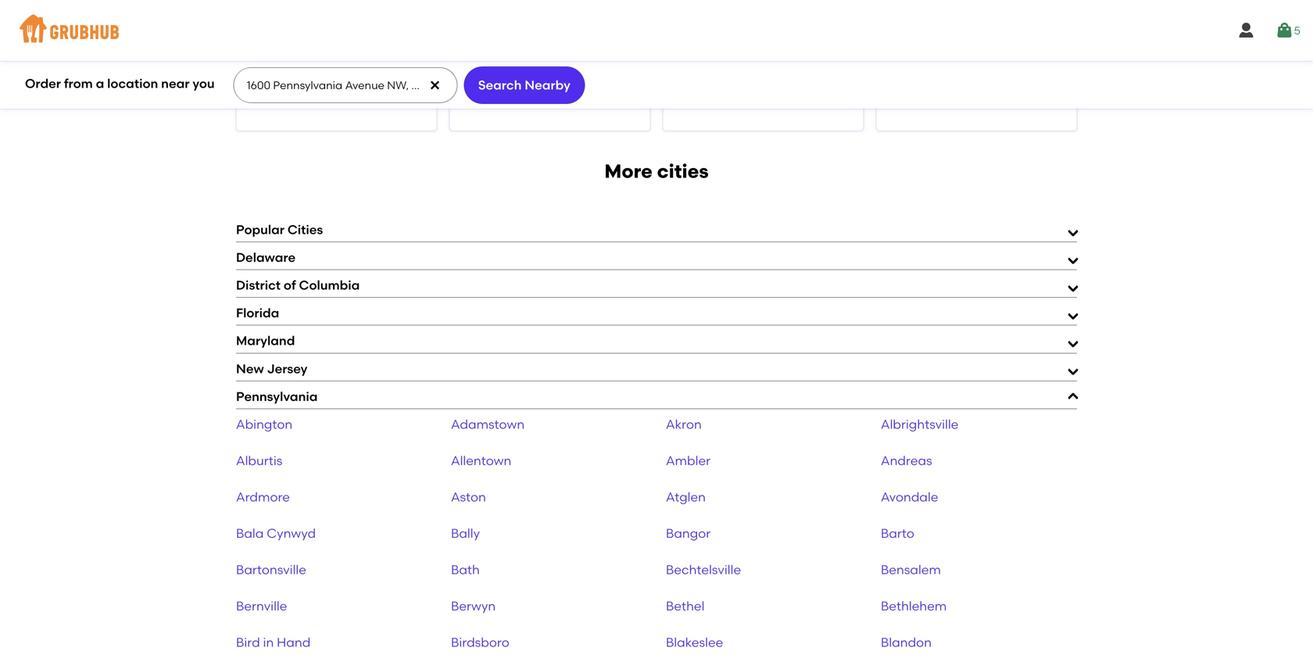 Task type: vqa. For each thing, say whether or not it's contained in the screenshot.
Bangor link
yes



Task type: describe. For each thing, give the bounding box(es) containing it.
akron link
[[666, 416, 702, 432]]

berwyn
[[451, 598, 496, 614]]

Search Address search field
[[233, 68, 456, 102]]

bechtelsville
[[666, 562, 741, 577]]

popular cities
[[236, 222, 323, 237]]

$0.49 for 774 ratings
[[463, 84, 486, 95]]

4 grocery items from the left
[[912, 51, 976, 62]]

allentown link
[[451, 453, 511, 468]]

hand
[[277, 635, 311, 650]]

grocery for 1st subscription pass icon from the right
[[912, 51, 948, 62]]

1 subscription pass image from the left
[[463, 50, 479, 63]]

bala cynwyd
[[236, 526, 316, 541]]

florida
[[236, 305, 279, 321]]

blandon
[[881, 635, 932, 650]]

aston
[[451, 489, 486, 504]]

atglen
[[666, 489, 706, 504]]

svg image
[[1275, 21, 1294, 40]]

bala
[[236, 526, 264, 541]]

285 ratings
[[365, 87, 424, 100]]

blakeslee
[[666, 635, 723, 650]]

bartonsville link
[[236, 562, 306, 577]]

3 items from the left
[[737, 51, 762, 62]]

main navigation navigation
[[0, 0, 1313, 61]]

cynwyd
[[267, 526, 316, 541]]

min for 774 ratings
[[492, 70, 509, 82]]

new
[[236, 361, 264, 376]]

5
[[1294, 24, 1301, 37]]

district of columbia
[[236, 278, 360, 293]]

new jersey
[[236, 361, 308, 376]]

ratings for 285 ratings
[[387, 87, 424, 100]]

atglen link
[[666, 489, 706, 504]]

order
[[25, 76, 61, 91]]

bethlehem link
[[881, 598, 947, 614]]

774 ratings
[[581, 87, 637, 100]]

2 items from the left
[[524, 51, 549, 62]]

1 grocery items from the left
[[271, 51, 335, 62]]

bensalem
[[881, 562, 941, 577]]

bath link
[[451, 562, 480, 577]]

pennsylvania
[[236, 389, 318, 404]]

order from a location near you
[[25, 76, 215, 91]]

20–35 for 285 ratings
[[249, 70, 277, 82]]

nearby
[[525, 77, 571, 93]]

min for 285 ratings
[[279, 70, 296, 82]]

bethlehem
[[881, 598, 947, 614]]

4 items from the left
[[950, 51, 976, 62]]

0 horizontal spatial svg image
[[429, 79, 441, 91]]

delivery for 285 ratings
[[275, 84, 310, 95]]

285
[[365, 87, 384, 100]]

you
[[193, 76, 215, 91]]

columbia
[[299, 278, 360, 293]]

from
[[64, 76, 93, 91]]

cities
[[657, 160, 709, 182]]

2 grocery items from the left
[[485, 51, 549, 62]]

20–35 for 774 ratings
[[463, 70, 490, 82]]

blakeslee link
[[666, 635, 723, 650]]

bath
[[451, 562, 480, 577]]

jersey
[[267, 361, 308, 376]]

albrightsville
[[881, 416, 959, 432]]

bethel link
[[666, 598, 705, 614]]

ardmore link
[[236, 489, 290, 504]]

svg image inside main navigation 'navigation'
[[1237, 21, 1256, 40]]

bensalem link
[[881, 562, 941, 577]]

search nearby
[[478, 77, 571, 93]]

bally
[[451, 526, 480, 541]]

birdsboro link
[[451, 635, 509, 650]]

search nearby button
[[464, 66, 585, 104]]

1 items from the left
[[310, 51, 335, 62]]

bala cynwyd link
[[236, 526, 316, 541]]

andreas
[[881, 453, 932, 468]]

blandon link
[[881, 635, 932, 650]]



Task type: locate. For each thing, give the bounding box(es) containing it.
min
[[279, 70, 296, 82], [492, 70, 509, 82]]

0 horizontal spatial min
[[279, 70, 296, 82]]

1 horizontal spatial subscription pass image
[[676, 50, 692, 63]]

more
[[604, 160, 653, 182]]

1 grocery from the left
[[271, 51, 308, 62]]

ratings right 285
[[387, 87, 424, 100]]

1 20–35 min $0.49 delivery from the left
[[249, 70, 310, 95]]

near
[[161, 76, 190, 91]]

0 horizontal spatial 20–35 min $0.49 delivery
[[249, 70, 310, 95]]

bangor
[[666, 526, 711, 541]]

birdsboro
[[451, 635, 509, 650]]

20–35
[[249, 70, 277, 82], [463, 70, 490, 82]]

subscription pass image
[[249, 50, 265, 63]]

2 20–35 min $0.49 delivery from the left
[[463, 70, 524, 95]]

albrightsville link
[[881, 416, 959, 432]]

3 subscription pass image from the left
[[889, 50, 905, 63]]

delaware
[[236, 250, 296, 265]]

$0.49 left nearby
[[463, 84, 486, 95]]

ardmore
[[236, 489, 290, 504]]

grocery
[[271, 51, 308, 62], [485, 51, 521, 62], [698, 51, 735, 62], [912, 51, 948, 62]]

more cities
[[604, 160, 709, 182]]

barto
[[881, 526, 914, 541]]

bird in hand
[[236, 635, 311, 650]]

avondale link
[[881, 489, 938, 504]]

1 ratings from the left
[[387, 87, 424, 100]]

grocery for subscription pass image
[[271, 51, 308, 62]]

2 subscription pass image from the left
[[676, 50, 692, 63]]

0 horizontal spatial ratings
[[387, 87, 424, 100]]

2 20–35 from the left
[[463, 70, 490, 82]]

bernville link
[[236, 598, 287, 614]]

avondale
[[881, 489, 938, 504]]

1 horizontal spatial 20–35
[[463, 70, 490, 82]]

svg image right 285 ratings
[[429, 79, 441, 91]]

1 horizontal spatial 20–35 min $0.49 delivery
[[463, 70, 524, 95]]

0 horizontal spatial delivery
[[275, 84, 310, 95]]

20–35 left nearby
[[463, 70, 490, 82]]

svg image left svg image
[[1237, 21, 1256, 40]]

3 grocery items from the left
[[698, 51, 762, 62]]

grocery for second subscription pass icon from right
[[698, 51, 735, 62]]

1 horizontal spatial svg image
[[1237, 21, 1256, 40]]

20–35 min $0.49 delivery for 285
[[249, 70, 310, 95]]

star icon image
[[361, 70, 374, 82], [374, 70, 386, 82], [386, 70, 399, 82], [399, 70, 411, 82], [399, 70, 411, 82], [574, 70, 587, 82], [587, 70, 600, 82]]

20–35 min $0.49 delivery
[[249, 70, 310, 95], [463, 70, 524, 95]]

adamstown link
[[451, 416, 525, 432]]

0 vertical spatial svg image
[[1237, 21, 1256, 40]]

location
[[107, 76, 158, 91]]

20–35 min $0.49 delivery down subscription pass image
[[249, 70, 310, 95]]

subscription pass image
[[463, 50, 479, 63], [676, 50, 692, 63], [889, 50, 905, 63]]

bangor link
[[666, 526, 711, 541]]

district
[[236, 278, 281, 293]]

berwyn link
[[451, 598, 496, 614]]

ratings right '774' at the top left of the page
[[600, 87, 637, 100]]

20–35 min $0.49 delivery for 774
[[463, 70, 524, 95]]

abington link
[[236, 416, 293, 432]]

barto link
[[881, 526, 914, 541]]

20–35 min $0.49 delivery left nearby
[[463, 70, 524, 95]]

ambler link
[[666, 453, 711, 468]]

svg image
[[1237, 21, 1256, 40], [429, 79, 441, 91]]

popular
[[236, 222, 285, 237]]

1 horizontal spatial ratings
[[600, 87, 637, 100]]

$0.49 down subscription pass image
[[249, 84, 273, 95]]

$0.49
[[249, 84, 273, 95], [463, 84, 486, 95]]

1 horizontal spatial delivery
[[488, 84, 524, 95]]

bird in hand link
[[236, 635, 311, 650]]

1 horizontal spatial min
[[492, 70, 509, 82]]

grocery for 3rd subscription pass icon from right
[[485, 51, 521, 62]]

0 horizontal spatial $0.49
[[249, 84, 273, 95]]

akron
[[666, 416, 702, 432]]

$0.49 for 285 ratings
[[249, 84, 273, 95]]

bally link
[[451, 526, 480, 541]]

1 $0.49 from the left
[[249, 84, 273, 95]]

bernville
[[236, 598, 287, 614]]

3 grocery from the left
[[698, 51, 735, 62]]

ambler
[[666, 453, 711, 468]]

cities
[[288, 222, 323, 237]]

1 vertical spatial svg image
[[429, 79, 441, 91]]

1 min from the left
[[279, 70, 296, 82]]

2 min from the left
[[492, 70, 509, 82]]

bethel
[[666, 598, 705, 614]]

delivery for 774 ratings
[[488, 84, 524, 95]]

0 horizontal spatial 20–35
[[249, 70, 277, 82]]

a
[[96, 76, 104, 91]]

grocery items
[[271, 51, 335, 62], [485, 51, 549, 62], [698, 51, 762, 62], [912, 51, 976, 62]]

abington
[[236, 416, 293, 432]]

1 20–35 from the left
[[249, 70, 277, 82]]

aston link
[[451, 489, 486, 504]]

delivery
[[275, 84, 310, 95], [488, 84, 524, 95]]

bartonsville
[[236, 562, 306, 577]]

2 grocery from the left
[[485, 51, 521, 62]]

bird
[[236, 635, 260, 650]]

bechtelsville link
[[666, 562, 741, 577]]

maryland
[[236, 333, 295, 348]]

4 grocery from the left
[[912, 51, 948, 62]]

in
[[263, 635, 274, 650]]

2 horizontal spatial subscription pass image
[[889, 50, 905, 63]]

5 button
[[1275, 16, 1301, 45]]

search
[[478, 77, 522, 93]]

20–35 down subscription pass image
[[249, 70, 277, 82]]

allentown
[[451, 453, 511, 468]]

of
[[284, 278, 296, 293]]

774
[[581, 87, 597, 100]]

2 $0.49 from the left
[[463, 84, 486, 95]]

items
[[310, 51, 335, 62], [524, 51, 549, 62], [737, 51, 762, 62], [950, 51, 976, 62]]

adamstown
[[451, 416, 525, 432]]

andreas link
[[881, 453, 932, 468]]

ratings
[[387, 87, 424, 100], [600, 87, 637, 100]]

2 ratings from the left
[[600, 87, 637, 100]]

1 horizontal spatial $0.49
[[463, 84, 486, 95]]

ratings for 774 ratings
[[600, 87, 637, 100]]

2 delivery from the left
[[488, 84, 524, 95]]

1 delivery from the left
[[275, 84, 310, 95]]

0 horizontal spatial subscription pass image
[[463, 50, 479, 63]]

alburtis
[[236, 453, 282, 468]]

alburtis link
[[236, 453, 282, 468]]



